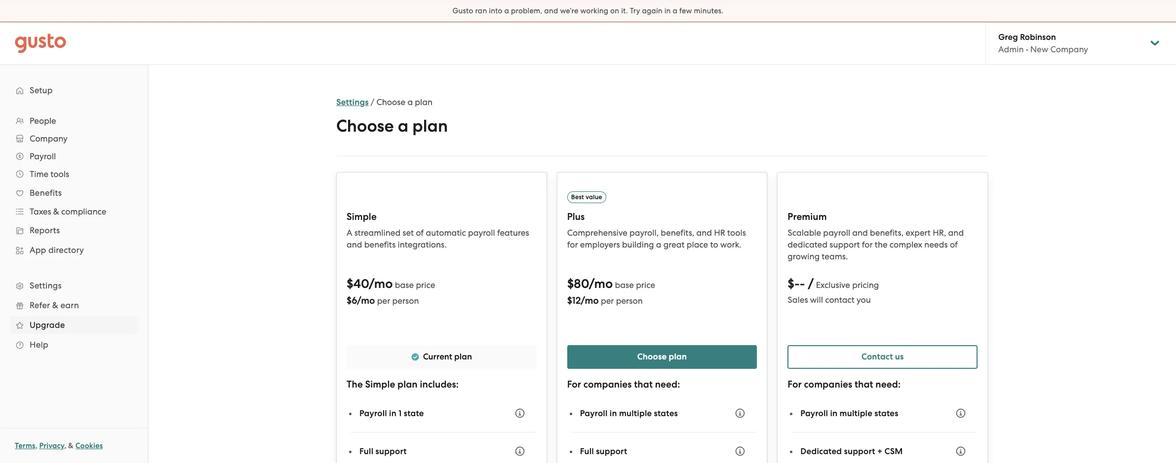 Task type: describe. For each thing, give the bounding box(es) containing it.
12
[[572, 295, 581, 307]]

place
[[687, 240, 708, 250]]

expert
[[906, 228, 931, 238]]

help link
[[10, 336, 138, 354]]

payroll button
[[10, 148, 138, 165]]

for companies that need: for /mo
[[567, 379, 680, 391]]

few
[[679, 6, 692, 15]]

needs
[[924, 240, 948, 250]]

need: for /mo
[[655, 379, 680, 391]]

in for -
[[830, 409, 838, 419]]

for for 80
[[567, 379, 581, 391]]

plus
[[567, 211, 585, 223]]

support for 80
[[596, 447, 627, 457]]

best
[[571, 193, 584, 201]]

a streamlined set of automatic payroll features and benefits integrations.
[[347, 228, 529, 250]]

again
[[642, 6, 663, 15]]

value
[[586, 193, 602, 201]]

problem,
[[511, 6, 542, 15]]

to
[[710, 240, 718, 250]]

a inside "comprehensive payroll, benefits, and hr tools for employers building a great place to work."
[[656, 240, 661, 250]]

for inside "comprehensive payroll, benefits, and hr tools for employers building a great place to work."
[[567, 240, 578, 250]]

current plan
[[423, 352, 472, 362]]

80
[[574, 277, 589, 292]]

exclusive
[[816, 280, 850, 290]]

plan inside choose plan "button"
[[669, 352, 687, 362]]

/mo down 80
[[581, 295, 599, 307]]

benefits
[[364, 240, 396, 250]]

reports
[[30, 226, 60, 236]]

a inside settings / choose a plan
[[408, 97, 413, 107]]

of inside "scalable payroll and benefits, expert hr, and dedicated support for the complex needs of growing teams."
[[950, 240, 958, 250]]

you
[[857, 295, 871, 305]]

payroll in multiple states for /mo
[[580, 409, 678, 419]]

-
[[800, 277, 805, 292]]

privacy link
[[39, 442, 64, 451]]

cookies button
[[75, 440, 103, 452]]

time tools
[[30, 169, 69, 179]]

benefits, inside "comprehensive payroll, benefits, and hr tools for employers building a great place to work."
[[661, 228, 694, 238]]

will
[[810, 295, 823, 305]]

building
[[622, 240, 654, 250]]

on
[[610, 6, 619, 15]]

the
[[875, 240, 888, 250]]

contact
[[825, 295, 855, 305]]

full support for 80
[[580, 447, 627, 457]]

$-- / exclusive pricing sales will contact you
[[788, 277, 879, 305]]

choose inside settings / choose a plan
[[376, 97, 405, 107]]

list containing people
[[0, 112, 148, 355]]

/mo down "benefits"
[[369, 277, 393, 292]]

states for /mo
[[654, 409, 678, 419]]

refer
[[30, 301, 50, 311]]

person for 80
[[616, 296, 643, 306]]

robinson
[[1020, 32, 1056, 42]]

comprehensive payroll, benefits, and hr tools for employers building a great place to work.
[[567, 228, 746, 250]]

the simple plan includes:
[[347, 379, 459, 391]]

into
[[489, 6, 503, 15]]

a down settings / choose a plan
[[398, 116, 408, 136]]

base for 80
[[615, 280, 634, 290]]

companies for /mo
[[584, 379, 632, 391]]

payroll inside a streamlined set of automatic payroll features and benefits integrations.
[[468, 228, 495, 238]]

greg
[[998, 32, 1018, 42]]

earn
[[60, 301, 79, 311]]

great
[[663, 240, 685, 250]]

includes:
[[420, 379, 459, 391]]

cookies
[[75, 442, 103, 451]]

csm
[[885, 447, 903, 457]]

& for compliance
[[53, 207, 59, 217]]

pricing
[[852, 280, 879, 290]]

$ 80 /mo base price $ 12 /mo per person
[[567, 277, 655, 307]]

terms link
[[15, 442, 35, 451]]

settings / choose a plan
[[336, 97, 433, 108]]

hr,
[[933, 228, 946, 238]]

•
[[1026, 44, 1028, 54]]

choose for choose plan
[[637, 352, 667, 362]]

states for /
[[875, 409, 898, 419]]

company button
[[10, 130, 138, 148]]

choose plan
[[637, 352, 687, 362]]

gusto navigation element
[[0, 65, 148, 371]]

payroll for 80
[[580, 409, 608, 419]]

us
[[895, 352, 904, 362]]

new
[[1030, 44, 1048, 54]]

taxes & compliance button
[[10, 203, 138, 221]]

/ inside settings / choose a plan
[[371, 97, 374, 107]]

need: for /
[[876, 379, 901, 391]]

dedicated
[[801, 447, 842, 457]]

scalable payroll and benefits, expert hr, and dedicated support for the complex needs of growing teams.
[[788, 228, 964, 262]]

for for -
[[788, 379, 802, 391]]

payroll in 1 state
[[359, 409, 424, 419]]

benefits, inside "scalable payroll and benefits, expert hr, and dedicated support for the complex needs of growing teams."
[[870, 228, 904, 238]]

full for 80
[[580, 447, 594, 457]]

sales
[[788, 295, 808, 305]]

and inside "comprehensive payroll, benefits, and hr tools for employers building a great place to work."
[[696, 228, 712, 238]]

+
[[877, 447, 883, 457]]

directory
[[48, 245, 84, 255]]

current
[[423, 352, 452, 362]]

and inside a streamlined set of automatic payroll features and benefits integrations.
[[347, 240, 362, 250]]

0 vertical spatial settings link
[[336, 97, 369, 108]]

taxes & compliance
[[30, 207, 106, 217]]

complex
[[890, 240, 922, 250]]

best value
[[571, 193, 602, 201]]

1
[[399, 409, 402, 419]]

base for 40
[[395, 280, 414, 290]]

time
[[30, 169, 48, 179]]

dedicated support + csm
[[801, 447, 903, 457]]

try
[[630, 6, 640, 15]]

price for 80
[[636, 280, 655, 290]]

for companies that need: for /
[[788, 379, 901, 391]]

support for 40
[[375, 447, 407, 457]]

reports link
[[10, 222, 138, 239]]

growing
[[788, 252, 820, 262]]

refer & earn link
[[10, 297, 138, 315]]

dedicated
[[788, 240, 828, 250]]



Task type: locate. For each thing, give the bounding box(es) containing it.
home image
[[15, 33, 66, 53]]

1 benefits, from the left
[[661, 228, 694, 238]]

tools
[[50, 169, 69, 179], [727, 228, 746, 238]]

& inside refer & earn link
[[52, 301, 58, 311]]

payroll up teams.
[[823, 228, 850, 238]]

simple right the
[[365, 379, 395, 391]]

0 horizontal spatial full support
[[359, 447, 407, 457]]

1 horizontal spatial of
[[950, 240, 958, 250]]

plan inside settings / choose a plan
[[415, 97, 433, 107]]

0 vertical spatial tools
[[50, 169, 69, 179]]

payroll for -
[[801, 409, 828, 419]]

0 vertical spatial choose
[[376, 97, 405, 107]]

benefits, up great
[[661, 228, 694, 238]]

0 horizontal spatial for
[[567, 379, 581, 391]]

, left cookies button
[[64, 442, 66, 451]]

0 horizontal spatial ,
[[35, 442, 37, 451]]

for left the the
[[862, 240, 873, 250]]

settings inside list
[[30, 281, 62, 291]]

app
[[30, 245, 46, 255]]

1 horizontal spatial base
[[615, 280, 634, 290]]

$
[[347, 277, 353, 292], [567, 277, 574, 292], [347, 295, 352, 307], [567, 295, 572, 307]]

&
[[53, 207, 59, 217], [52, 301, 58, 311], [68, 442, 74, 451]]

2 per from the left
[[601, 296, 614, 306]]

2 multiple from the left
[[840, 409, 872, 419]]

in for 80
[[610, 409, 617, 419]]

& left 'earn'
[[52, 301, 58, 311]]

1 horizontal spatial multiple
[[840, 409, 872, 419]]

full
[[359, 447, 373, 457], [580, 447, 594, 457]]

1 horizontal spatial need:
[[876, 379, 901, 391]]

hr
[[714, 228, 725, 238]]

0 vertical spatial /
[[371, 97, 374, 107]]

admin
[[998, 44, 1024, 54]]

a
[[347, 228, 352, 238]]

payroll inside "scalable payroll and benefits, expert hr, and dedicated support for the complex needs of growing teams."
[[823, 228, 850, 238]]

0 horizontal spatial states
[[654, 409, 678, 419]]

1 horizontal spatial per
[[601, 296, 614, 306]]

tools inside dropdown button
[[50, 169, 69, 179]]

& for earn
[[52, 301, 58, 311]]

privacy
[[39, 442, 64, 451]]

0 horizontal spatial tools
[[50, 169, 69, 179]]

that for /
[[855, 379, 873, 391]]

tools up work.
[[727, 228, 746, 238]]

a left great
[[656, 240, 661, 250]]

full support for 40
[[359, 447, 407, 457]]

people button
[[10, 112, 138, 130]]

base right 40
[[395, 280, 414, 290]]

0 horizontal spatial company
[[30, 134, 67, 144]]

1 horizontal spatial for companies that need:
[[788, 379, 901, 391]]

2 vertical spatial choose
[[637, 352, 667, 362]]

1 vertical spatial company
[[30, 134, 67, 144]]

tools right time
[[50, 169, 69, 179]]

multiple for /
[[840, 409, 872, 419]]

1 states from the left
[[654, 409, 678, 419]]

person inside $ 80 /mo base price $ 12 /mo per person
[[616, 296, 643, 306]]

teams.
[[822, 252, 848, 262]]

streamlined
[[354, 228, 401, 238]]

tools inside "comprehensive payroll, benefits, and hr tools for employers building a great place to work."
[[727, 228, 746, 238]]

0 horizontal spatial benefits,
[[661, 228, 694, 238]]

1 that from the left
[[634, 379, 653, 391]]

1 horizontal spatial for
[[862, 240, 873, 250]]

settings link up refer & earn link on the left bottom of page
[[10, 277, 138, 295]]

terms , privacy , & cookies
[[15, 442, 103, 451]]

state
[[404, 409, 424, 419]]

refer & earn
[[30, 301, 79, 311]]

0 horizontal spatial for companies that need:
[[567, 379, 680, 391]]

a right the into
[[504, 6, 509, 15]]

/ right -
[[808, 277, 814, 292]]

base down building
[[615, 280, 634, 290]]

1 base from the left
[[395, 280, 414, 290]]

1 payroll from the left
[[468, 228, 495, 238]]

companies
[[584, 379, 632, 391], [804, 379, 852, 391]]

2 payroll in multiple states from the left
[[801, 409, 898, 419]]

0 horizontal spatial price
[[416, 280, 435, 290]]

0 horizontal spatial for
[[567, 240, 578, 250]]

1 vertical spatial /
[[808, 277, 814, 292]]

integrations.
[[398, 240, 447, 250]]

1 for from the left
[[567, 379, 581, 391]]

1 horizontal spatial for
[[788, 379, 802, 391]]

choose for choose a plan
[[336, 116, 394, 136]]

0 horizontal spatial per
[[377, 296, 390, 306]]

settings for settings / choose a plan
[[336, 97, 369, 108]]

for companies that need: down contact
[[788, 379, 901, 391]]

1 for from the left
[[567, 240, 578, 250]]

1 horizontal spatial company
[[1050, 44, 1088, 54]]

2 that from the left
[[855, 379, 873, 391]]

benefits link
[[10, 184, 138, 202]]

2 price from the left
[[636, 280, 655, 290]]

/ inside $-- / exclusive pricing sales will contact you
[[808, 277, 814, 292]]

1 horizontal spatial payroll in multiple states
[[801, 409, 898, 419]]

1 companies from the left
[[584, 379, 632, 391]]

1 price from the left
[[416, 280, 435, 290]]

1 horizontal spatial benefits,
[[870, 228, 904, 238]]

1 horizontal spatial payroll
[[823, 228, 850, 238]]

premium
[[788, 211, 827, 223]]

2 full from the left
[[580, 447, 594, 457]]

1 per from the left
[[377, 296, 390, 306]]

0 vertical spatial company
[[1050, 44, 1088, 54]]

2 for from the left
[[788, 379, 802, 391]]

need: down contact us button
[[876, 379, 901, 391]]

payroll inside dropdown button
[[30, 152, 56, 161]]

choose
[[376, 97, 405, 107], [336, 116, 394, 136], [637, 352, 667, 362]]

that down choose plan "button"
[[634, 379, 653, 391]]

1 horizontal spatial /
[[808, 277, 814, 292]]

company inside dropdown button
[[30, 134, 67, 144]]

payroll in multiple states for /
[[801, 409, 898, 419]]

support for -
[[844, 447, 875, 457]]

need: down choose plan "button"
[[655, 379, 680, 391]]

of inside a streamlined set of automatic payroll features and benefits integrations.
[[416, 228, 424, 238]]

full for 40
[[359, 447, 373, 457]]

in
[[664, 6, 671, 15], [389, 409, 396, 419], [610, 409, 617, 419], [830, 409, 838, 419]]

multiple for /mo
[[619, 409, 652, 419]]

benefits
[[30, 188, 62, 198]]

1 , from the left
[[35, 442, 37, 451]]

for companies that need: down choose plan "button"
[[567, 379, 680, 391]]

2 companies from the left
[[804, 379, 852, 391]]

choose inside "button"
[[637, 352, 667, 362]]

price for 40
[[416, 280, 435, 290]]

automatic
[[426, 228, 466, 238]]

that down contact
[[855, 379, 873, 391]]

time tools button
[[10, 165, 138, 183]]

2 states from the left
[[875, 409, 898, 419]]

settings for settings
[[30, 281, 62, 291]]

company inside greg robinson admin • new company
[[1050, 44, 1088, 54]]

in for 40
[[389, 409, 396, 419]]

upgrade
[[30, 320, 65, 330]]

0 horizontal spatial need:
[[655, 379, 680, 391]]

app directory
[[30, 245, 84, 255]]

benefits, up the the
[[870, 228, 904, 238]]

help
[[30, 340, 48, 350]]

working
[[580, 6, 608, 15]]

2 vertical spatial &
[[68, 442, 74, 451]]

6
[[352, 295, 357, 307]]

employers
[[580, 240, 620, 250]]

$ 40 /mo base price $ 6 /mo per person
[[347, 277, 435, 307]]

support inside "scalable payroll and benefits, expert hr, and dedicated support for the complex needs of growing teams."
[[830, 240, 860, 250]]

gusto ran into a problem, and we're working on it. try again in a few minutes.
[[453, 6, 724, 15]]

,
[[35, 442, 37, 451], [64, 442, 66, 451]]

base inside $ 80 /mo base price $ 12 /mo per person
[[615, 280, 634, 290]]

per inside $ 80 /mo base price $ 12 /mo per person
[[601, 296, 614, 306]]

1 horizontal spatial states
[[875, 409, 898, 419]]

payroll
[[30, 152, 56, 161], [359, 409, 387, 419], [580, 409, 608, 419], [801, 409, 828, 419]]

0 vertical spatial &
[[53, 207, 59, 217]]

of right 'needs'
[[950, 240, 958, 250]]

2 for companies that need: from the left
[[788, 379, 901, 391]]

1 need: from the left
[[655, 379, 680, 391]]

settings up 'refer'
[[30, 281, 62, 291]]

for down comprehensive
[[567, 240, 578, 250]]

/
[[371, 97, 374, 107], [808, 277, 814, 292]]

1 vertical spatial &
[[52, 301, 58, 311]]

2 , from the left
[[64, 442, 66, 451]]

& right taxes at the top of page
[[53, 207, 59, 217]]

1 full from the left
[[359, 447, 373, 457]]

setup
[[30, 85, 53, 95]]

base inside $ 40 /mo base price $ 6 /mo per person
[[395, 280, 414, 290]]

2 for from the left
[[862, 240, 873, 250]]

1 payroll in multiple states from the left
[[580, 409, 678, 419]]

companies for /
[[804, 379, 852, 391]]

settings link
[[336, 97, 369, 108], [10, 277, 138, 295]]

and
[[544, 6, 558, 15], [696, 228, 712, 238], [852, 228, 868, 238], [948, 228, 964, 238], [347, 240, 362, 250]]

settings
[[336, 97, 369, 108], [30, 281, 62, 291]]

a left few
[[673, 6, 677, 15]]

1 horizontal spatial settings
[[336, 97, 369, 108]]

features
[[497, 228, 529, 238]]

1 for companies that need: from the left
[[567, 379, 680, 391]]

person for 40
[[392, 296, 419, 306]]

1 vertical spatial settings
[[30, 281, 62, 291]]

a
[[504, 6, 509, 15], [673, 6, 677, 15], [408, 97, 413, 107], [398, 116, 408, 136], [656, 240, 661, 250]]

full support
[[359, 447, 407, 457], [580, 447, 627, 457]]

0 vertical spatial simple
[[347, 211, 377, 223]]

0 horizontal spatial companies
[[584, 379, 632, 391]]

choose plan button
[[567, 346, 757, 369]]

the
[[347, 379, 363, 391]]

1 horizontal spatial that
[[855, 379, 873, 391]]

list
[[0, 112, 148, 355]]

2 base from the left
[[615, 280, 634, 290]]

/mo down 40
[[357, 295, 375, 307]]

1 horizontal spatial full
[[580, 447, 594, 457]]

price down building
[[636, 280, 655, 290]]

/ up choose a plan
[[371, 97, 374, 107]]

set
[[403, 228, 414, 238]]

person inside $ 40 /mo base price $ 6 /mo per person
[[392, 296, 419, 306]]

simple
[[347, 211, 377, 223], [365, 379, 395, 391]]

1 horizontal spatial tools
[[727, 228, 746, 238]]

minutes.
[[694, 6, 724, 15]]

company right new
[[1050, 44, 1088, 54]]

choose a plan
[[336, 116, 448, 136]]

2 full support from the left
[[580, 447, 627, 457]]

simple up the a
[[347, 211, 377, 223]]

& left cookies button
[[68, 442, 74, 451]]

0 horizontal spatial person
[[392, 296, 419, 306]]

taxes
[[30, 207, 51, 217]]

0 horizontal spatial /
[[371, 97, 374, 107]]

for inside "scalable payroll and benefits, expert hr, and dedicated support for the complex needs of growing teams."
[[862, 240, 873, 250]]

1 horizontal spatial settings link
[[336, 97, 369, 108]]

ran
[[475, 6, 487, 15]]

1 vertical spatial settings link
[[10, 277, 138, 295]]

that for /mo
[[634, 379, 653, 391]]

2 payroll from the left
[[823, 228, 850, 238]]

per right the 12
[[601, 296, 614, 306]]

1 vertical spatial tools
[[727, 228, 746, 238]]

it.
[[621, 6, 628, 15]]

payroll in multiple states
[[580, 409, 678, 419], [801, 409, 898, 419]]

price inside $ 80 /mo base price $ 12 /mo per person
[[636, 280, 655, 290]]

we're
[[560, 6, 578, 15]]

0 horizontal spatial multiple
[[619, 409, 652, 419]]

2 benefits, from the left
[[870, 228, 904, 238]]

settings up choose a plan
[[336, 97, 369, 108]]

0 horizontal spatial settings
[[30, 281, 62, 291]]

payroll for 40
[[359, 409, 387, 419]]

1 horizontal spatial ,
[[64, 442, 66, 451]]

per
[[377, 296, 390, 306], [601, 296, 614, 306]]

2 need: from the left
[[876, 379, 901, 391]]

price down integrations.
[[416, 280, 435, 290]]

payroll,
[[630, 228, 659, 238]]

0 horizontal spatial base
[[395, 280, 414, 290]]

1 vertical spatial simple
[[365, 379, 395, 391]]

per for 40
[[377, 296, 390, 306]]

1 vertical spatial choose
[[336, 116, 394, 136]]

/mo down the employers
[[589, 277, 613, 292]]

0 horizontal spatial full
[[359, 447, 373, 457]]

per right 6
[[377, 296, 390, 306]]

, left privacy link
[[35, 442, 37, 451]]

company down people
[[30, 134, 67, 144]]

of
[[416, 228, 424, 238], [950, 240, 958, 250]]

0 vertical spatial of
[[416, 228, 424, 238]]

$-
[[788, 277, 800, 292]]

& inside taxes & compliance dropdown button
[[53, 207, 59, 217]]

per for 80
[[601, 296, 614, 306]]

1 full support from the left
[[359, 447, 407, 457]]

0 horizontal spatial payroll in multiple states
[[580, 409, 678, 419]]

0 horizontal spatial settings link
[[10, 277, 138, 295]]

1 person from the left
[[392, 296, 419, 306]]

settings link up choose a plan
[[336, 97, 369, 108]]

0 horizontal spatial that
[[634, 379, 653, 391]]

contact
[[862, 352, 893, 362]]

1 horizontal spatial person
[[616, 296, 643, 306]]

scalable
[[788, 228, 821, 238]]

1 horizontal spatial companies
[[804, 379, 852, 391]]

of right the set
[[416, 228, 424, 238]]

price inside $ 40 /mo base price $ 6 /mo per person
[[416, 280, 435, 290]]

0 horizontal spatial payroll
[[468, 228, 495, 238]]

1 vertical spatial of
[[950, 240, 958, 250]]

payroll left features
[[468, 228, 495, 238]]

a up choose a plan
[[408, 97, 413, 107]]

for companies that need:
[[567, 379, 680, 391], [788, 379, 901, 391]]

that
[[634, 379, 653, 391], [855, 379, 873, 391]]

0 vertical spatial settings
[[336, 97, 369, 108]]

1 multiple from the left
[[619, 409, 652, 419]]

comprehensive
[[567, 228, 627, 238]]

1 horizontal spatial price
[[636, 280, 655, 290]]

0 horizontal spatial of
[[416, 228, 424, 238]]

1 horizontal spatial full support
[[580, 447, 627, 457]]

contact us
[[862, 352, 904, 362]]

greg robinson admin • new company
[[998, 32, 1088, 54]]

2 person from the left
[[616, 296, 643, 306]]

people
[[30, 116, 56, 126]]

per inside $ 40 /mo base price $ 6 /mo per person
[[377, 296, 390, 306]]



Task type: vqa. For each thing, say whether or not it's contained in the screenshot.
second all from the right
no



